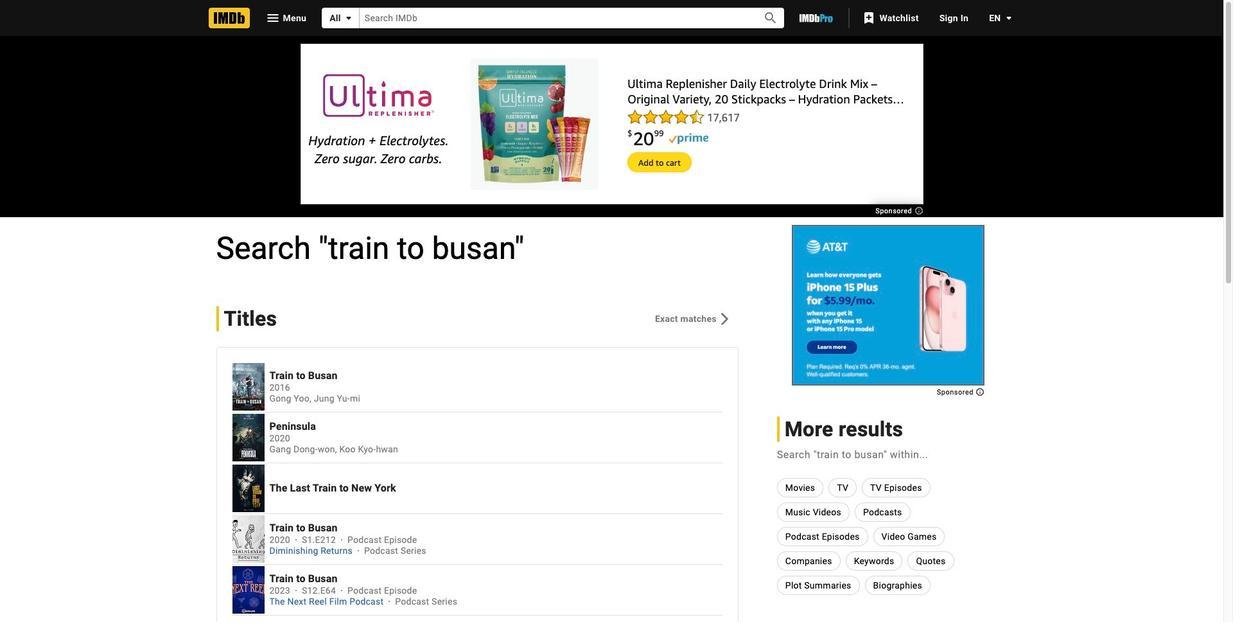 Task type: locate. For each thing, give the bounding box(es) containing it.
None field
[[360, 8, 749, 28]]

arrow drop down image
[[1001, 10, 1017, 26]]

0 vertical spatial sponsored content section
[[300, 44, 924, 213]]

lee jung-hyun, kwon hae-hyo, ye-won lee, gang dong-won, kim min-jae, koo kyo-hwan, and re lee in peninsula (2020) image
[[232, 414, 264, 461]]

None search field
[[322, 8, 785, 28]]

sponsored content section
[[300, 44, 924, 213], [792, 225, 985, 395]]

main content
[[0, 36, 1224, 622]]

menu image
[[265, 10, 280, 26]]

Search IMDb text field
[[360, 8, 749, 28]]

arrow drop down image
[[341, 10, 357, 26]]

submit search image
[[763, 11, 779, 26]]

diminishing returns (2016) image
[[232, 515, 264, 563]]

kim su-an, gong yoo, jung yu-mi, ma dong-seok, sohee, and choi woo-sik in train to busan (2016) image
[[232, 363, 264, 411]]

the next reel film podcast (2011) image
[[232, 566, 264, 614]]

home image
[[209, 8, 250, 28]]



Task type: describe. For each thing, give the bounding box(es) containing it.
watchlist image
[[862, 10, 877, 26]]

the last train to new york image
[[232, 465, 264, 512]]

arrow right image
[[717, 311, 732, 326]]

1 vertical spatial sponsored content section
[[792, 225, 985, 395]]



Task type: vqa. For each thing, say whether or not it's contained in the screenshot.
No rank change element
no



